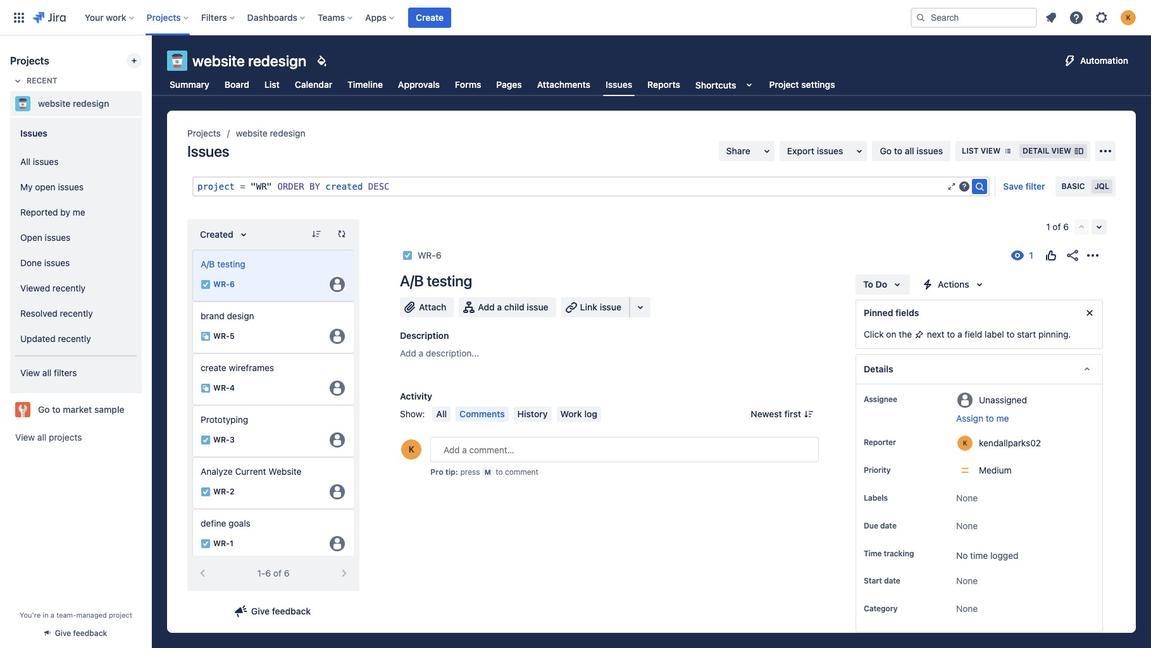 Task type: vqa. For each thing, say whether or not it's contained in the screenshot.
"Create project" image
yes



Task type: describe. For each thing, give the bounding box(es) containing it.
to for go to market sample
[[52, 405, 61, 415]]

child
[[504, 302, 525, 313]]

no
[[957, 551, 968, 562]]

order by image
[[236, 227, 251, 242]]

export
[[787, 146, 815, 156]]

details element
[[856, 355, 1103, 385]]

go for go to market sample
[[38, 405, 50, 415]]

to for assign to me
[[986, 413, 994, 424]]

resolved recently link
[[15, 301, 137, 327]]

1 vertical spatial give feedback button
[[37, 624, 115, 644]]

your work button
[[81, 7, 139, 28]]

view for view all projects
[[15, 432, 35, 443]]

6 inside task element
[[230, 280, 235, 290]]

my open issues link
[[15, 175, 137, 200]]

create wireframes
[[201, 363, 274, 374]]

assignee
[[864, 395, 898, 405]]

editor image
[[947, 182, 957, 192]]

recent
[[27, 76, 57, 85]]

m
[[485, 468, 491, 477]]

add for add a description...
[[400, 348, 416, 359]]

feedback for right give feedback button
[[272, 607, 311, 617]]

sub-task element containing create wireframes
[[192, 354, 355, 406]]

filter
[[1026, 181, 1046, 192]]

1-
[[257, 569, 265, 579]]

1 horizontal spatial website redesign link
[[236, 126, 305, 141]]

primary element
[[8, 0, 901, 35]]

2 vertical spatial website
[[236, 128, 268, 139]]

by
[[60, 207, 70, 218]]

due date pin to top. only you can see pinned fields. image
[[900, 522, 910, 532]]

sub-task element containing brand design
[[192, 302, 355, 354]]

done issues link
[[15, 251, 137, 276]]

sub task image for create wireframes
[[201, 384, 211, 394]]

forms link
[[453, 73, 484, 96]]

attach button
[[400, 298, 454, 318]]

add to starred image
[[138, 403, 153, 418]]

add a child issue
[[478, 302, 549, 313]]

menu bar containing all
[[430, 407, 604, 422]]

feedback for bottommost give feedback button
[[73, 629, 107, 639]]

view all projects
[[15, 432, 82, 443]]

due
[[864, 522, 879, 531]]

logged
[[991, 551, 1019, 562]]

vote options: no one has voted for this issue yet. image
[[1044, 248, 1059, 263]]

fields
[[896, 308, 920, 318]]

sidebar navigation image
[[138, 51, 166, 76]]

a right in
[[51, 612, 54, 620]]

create project image
[[129, 56, 139, 66]]

view for detail view
[[1052, 146, 1072, 156]]

assign
[[957, 413, 984, 424]]

wr- for prototyping
[[213, 436, 230, 445]]

all for all issues
[[20, 156, 30, 167]]

reported by me
[[20, 207, 85, 218]]

actions button
[[916, 275, 993, 295]]

help image
[[1069, 10, 1084, 25]]

details
[[864, 364, 894, 375]]

work
[[561, 409, 582, 420]]

attach
[[419, 302, 447, 313]]

time tracking
[[864, 550, 914, 559]]

Add a comment… field
[[431, 437, 819, 463]]

updated recently link
[[15, 327, 137, 352]]

attachments
[[537, 79, 591, 90]]

no time logged
[[957, 551, 1019, 562]]

all inside go to all issues link
[[905, 146, 915, 156]]

1 vertical spatial a/b testing
[[400, 272, 472, 290]]

go for go to all issues
[[880, 146, 892, 156]]

tab list containing issues
[[160, 73, 846, 96]]

issues for all issues
[[33, 156, 59, 167]]

do
[[876, 279, 888, 290]]

press
[[461, 468, 480, 477]]

to do button
[[856, 275, 910, 295]]

view all filters link
[[15, 361, 137, 386]]

give for right give feedback button
[[251, 607, 270, 617]]

project = "wr" order by created desc
[[198, 182, 390, 192]]

the
[[899, 329, 912, 340]]

share
[[726, 146, 751, 156]]

pinned
[[864, 308, 894, 318]]

create
[[201, 363, 226, 374]]

1 horizontal spatial give feedback button
[[228, 602, 319, 622]]

list view
[[962, 146, 1001, 156]]

log
[[585, 409, 598, 420]]

1 vertical spatial of
[[273, 569, 282, 579]]

automation button
[[1058, 51, 1136, 71]]

viewed
[[20, 283, 50, 293]]

task image for prototyping
[[201, 436, 211, 446]]

my open issues
[[20, 181, 84, 192]]

order
[[278, 182, 304, 192]]

refresh image
[[337, 229, 347, 239]]

show:
[[400, 409, 425, 420]]

0 vertical spatial redesign
[[248, 52, 307, 70]]

projects
[[49, 432, 82, 443]]

set project background image
[[314, 53, 329, 68]]

your work
[[85, 12, 126, 22]]

date for start date
[[884, 577, 901, 586]]

market
[[63, 405, 92, 415]]

you're
[[20, 612, 41, 620]]

task image
[[201, 487, 211, 498]]

give for bottommost give feedback button
[[55, 629, 71, 639]]

task image left wr-6 link
[[403, 251, 413, 261]]

group for 1 of 6
[[1074, 220, 1107, 235]]

next to a field label to start pinning.
[[925, 329, 1071, 340]]

reported
[[20, 207, 58, 218]]

a inside "button"
[[497, 302, 502, 313]]

by
[[310, 182, 320, 192]]

1 inside task element
[[230, 540, 234, 549]]

filters
[[54, 368, 77, 378]]

project inside jql query field
[[198, 182, 235, 192]]

category
[[864, 605, 898, 614]]

recently for resolved recently
[[60, 308, 93, 319]]

resolved recently
[[20, 308, 93, 319]]

board
[[225, 79, 249, 90]]

add a child issue button
[[459, 298, 556, 318]]

calendar
[[295, 79, 332, 90]]

timeline link
[[345, 73, 386, 96]]

teams button
[[314, 7, 358, 28]]

task element containing a/b testing
[[192, 250, 355, 302]]

recently for updated recently
[[58, 333, 91, 344]]

reports
[[648, 79, 681, 90]]

link issue
[[580, 302, 622, 313]]

issues inside "tab list"
[[606, 79, 633, 90]]

link issue button
[[561, 298, 631, 318]]

define
[[201, 519, 226, 529]]

task image for a/b testing
[[201, 280, 211, 290]]

calendar link
[[292, 73, 335, 96]]

work log
[[561, 409, 598, 420]]

task element containing analyze current website
[[192, 458, 355, 510]]

0 horizontal spatial give feedback
[[55, 629, 107, 639]]

date for due date
[[881, 522, 897, 531]]

group for issues
[[15, 146, 137, 356]]

1 vertical spatial redesign
[[73, 98, 109, 109]]

view for view all filters
[[20, 368, 40, 378]]

2 vertical spatial redesign
[[270, 128, 305, 139]]

timeline
[[348, 79, 383, 90]]

all issues
[[20, 156, 59, 167]]

history button
[[514, 407, 552, 422]]

a left field on the right bottom of page
[[958, 329, 963, 340]]

to for go to all issues
[[894, 146, 903, 156]]

wr-1
[[213, 540, 234, 549]]

open
[[20, 232, 42, 243]]

2 vertical spatial issues
[[187, 142, 229, 160]]

project settings
[[770, 79, 835, 90]]

view all projects link
[[10, 427, 142, 449]]

created
[[200, 229, 233, 240]]

wr-6 inside task element
[[213, 280, 235, 290]]

actions
[[938, 279, 970, 290]]

search image
[[973, 179, 988, 194]]



Task type: locate. For each thing, give the bounding box(es) containing it.
1 horizontal spatial project
[[198, 182, 235, 192]]

1 horizontal spatial all
[[436, 409, 447, 420]]

a/b inside issues 'list box'
[[201, 259, 215, 270]]

comment
[[505, 468, 539, 477]]

summary
[[170, 79, 209, 90]]

website redesign link down recent
[[10, 91, 137, 116]]

sort descending image
[[311, 229, 322, 239]]

me for reported by me
[[73, 207, 85, 218]]

current
[[235, 467, 266, 477]]

banner
[[0, 0, 1152, 35]]

website up board
[[192, 52, 245, 70]]

1 down define goals on the left of page
[[230, 540, 234, 549]]

website redesign up board
[[192, 52, 307, 70]]

give down team-
[[55, 629, 71, 639]]

banner containing your work
[[0, 0, 1152, 35]]

4 none from the top
[[957, 604, 978, 615]]

group containing all issues
[[15, 146, 137, 356]]

0 horizontal spatial add
[[400, 348, 416, 359]]

issues up open
[[33, 156, 59, 167]]

wr- left copy link to issue image
[[418, 250, 436, 261]]

project
[[770, 79, 799, 90]]

issues for export issues
[[817, 146, 844, 156]]

assign to me
[[957, 413, 1009, 424]]

open issues
[[20, 232, 70, 243]]

3 task element from the top
[[192, 458, 355, 510]]

0 vertical spatial give feedback
[[251, 607, 311, 617]]

all for projects
[[37, 432, 46, 443]]

resolved
[[20, 308, 57, 319]]

add for add a child issue
[[478, 302, 495, 313]]

1 sub task image from the top
[[201, 332, 211, 342]]

view right detail
[[1052, 146, 1072, 156]]

project settings link
[[767, 73, 838, 96]]

website redesign down list 'link'
[[236, 128, 305, 139]]

time tracking pin to top. only you can see pinned fields. image
[[917, 550, 927, 560]]

tab list
[[160, 73, 846, 96]]

recently for viewed recently
[[53, 283, 86, 293]]

add left child
[[478, 302, 495, 313]]

1 vertical spatial go
[[38, 405, 50, 415]]

issue inside add a child issue "button"
[[527, 302, 549, 313]]

task image for define goals
[[201, 539, 211, 550]]

0 vertical spatial all
[[20, 156, 30, 167]]

define goals
[[201, 519, 251, 529]]

pages link
[[494, 73, 525, 96]]

date left due date pin to top. only you can see pinned fields. image at bottom
[[881, 522, 897, 531]]

a/b testing down wr-6 link
[[400, 272, 472, 290]]

task image
[[403, 251, 413, 261], [201, 280, 211, 290], [201, 436, 211, 446], [201, 539, 211, 550]]

go to market sample
[[38, 405, 124, 415]]

wr- up brand design
[[213, 280, 230, 290]]

date right "start"
[[884, 577, 901, 586]]

1 horizontal spatial testing
[[427, 272, 472, 290]]

feedback down managed
[[73, 629, 107, 639]]

0 horizontal spatial give
[[55, 629, 71, 639]]

issues down all issues link at the top left of page
[[58, 181, 84, 192]]

export issues button
[[780, 141, 868, 161]]

1 vertical spatial me
[[997, 413, 1009, 424]]

wr-6 up attach
[[418, 250, 442, 261]]

1 vertical spatial testing
[[427, 272, 472, 290]]

newest
[[751, 409, 782, 420]]

redesign up list 'link'
[[248, 52, 307, 70]]

redesign down list 'link'
[[270, 128, 305, 139]]

issues up all issues
[[20, 128, 47, 138]]

issues inside group
[[20, 128, 47, 138]]

actions image
[[1086, 248, 1101, 263]]

1 horizontal spatial give
[[251, 607, 270, 617]]

0 vertical spatial website redesign link
[[10, 91, 137, 116]]

wr- down define goals on the left of page
[[213, 540, 230, 549]]

give feedback button down you're in a team-managed project
[[37, 624, 115, 644]]

testing inside issues 'list box'
[[217, 259, 245, 270]]

go
[[880, 146, 892, 156], [38, 405, 50, 415]]

a/b up attach button
[[400, 272, 424, 290]]

open
[[35, 181, 56, 192]]

filters
[[201, 12, 227, 22]]

projects
[[147, 12, 181, 22], [10, 55, 49, 66], [187, 128, 221, 139]]

website down recent
[[38, 98, 70, 109]]

wr- for define goals
[[213, 540, 230, 549]]

2 view from the left
[[1052, 146, 1072, 156]]

1 vertical spatial issues
[[20, 128, 47, 138]]

sub-task element
[[192, 302, 355, 354], [192, 354, 355, 406]]

0 vertical spatial feedback
[[272, 607, 311, 617]]

2 issue from the left
[[600, 302, 622, 313]]

0 vertical spatial 1
[[1047, 222, 1051, 232]]

me inside button
[[997, 413, 1009, 424]]

my
[[20, 181, 33, 192]]

feedback down 1-6 of 6
[[272, 607, 311, 617]]

task element containing define goals
[[192, 510, 355, 562]]

reporter
[[864, 438, 896, 448]]

1 horizontal spatial add
[[478, 302, 495, 313]]

0 vertical spatial a/b
[[201, 259, 215, 270]]

1 vertical spatial all
[[42, 368, 51, 378]]

issues up viewed recently
[[44, 257, 70, 268]]

task image left wr-3
[[201, 436, 211, 446]]

0 horizontal spatial issues
[[20, 128, 47, 138]]

view
[[981, 146, 1001, 156], [1052, 146, 1072, 156]]

go right the export issues popup button in the right top of the page
[[880, 146, 892, 156]]

give feedback down you're in a team-managed project
[[55, 629, 107, 639]]

wr- for analyze current website
[[213, 488, 230, 497]]

0 horizontal spatial wr-6
[[213, 280, 235, 290]]

add
[[478, 302, 495, 313], [400, 348, 416, 359]]

1 vertical spatial a/b
[[400, 272, 424, 290]]

list
[[265, 79, 280, 90], [962, 146, 979, 156]]

open issues link
[[15, 225, 137, 251]]

task element
[[192, 250, 355, 302], [192, 406, 355, 458], [192, 458, 355, 510], [192, 510, 355, 562]]

issues down projects link
[[187, 142, 229, 160]]

1 vertical spatial feedback
[[73, 629, 107, 639]]

0 vertical spatial website redesign
[[192, 52, 307, 70]]

2 vertical spatial all
[[37, 432, 46, 443]]

collapse recent projects image
[[10, 73, 25, 89]]

1 horizontal spatial me
[[997, 413, 1009, 424]]

1 vertical spatial projects
[[10, 55, 49, 66]]

4
[[230, 384, 235, 393]]

0 horizontal spatial feedback
[[73, 629, 107, 639]]

website
[[269, 467, 302, 477]]

time
[[864, 550, 882, 559]]

2 vertical spatial projects
[[187, 128, 221, 139]]

0 vertical spatial recently
[[53, 283, 86, 293]]

settings image
[[1095, 10, 1110, 25]]

appswitcher icon image
[[11, 10, 27, 25]]

website right projects link
[[236, 128, 268, 139]]

issues down reported by me
[[45, 232, 70, 243]]

website redesign link down list 'link'
[[236, 126, 305, 141]]

your profile and settings image
[[1121, 10, 1136, 25]]

1 horizontal spatial issues
[[187, 142, 229, 160]]

1 horizontal spatial wr-6
[[418, 250, 442, 261]]

0 horizontal spatial 1
[[230, 540, 234, 549]]

issues for open issues
[[45, 232, 70, 243]]

sub task image left 'wr-4'
[[201, 384, 211, 394]]

testing down copy link to issue image
[[427, 272, 472, 290]]

projects inside dropdown button
[[147, 12, 181, 22]]

updated
[[20, 333, 56, 344]]

sub task image left wr-5
[[201, 332, 211, 342]]

all inside 'view all filters' link
[[42, 368, 51, 378]]

recently down resolved recently "link"
[[58, 333, 91, 344]]

website redesign down recent
[[38, 98, 109, 109]]

apps button
[[361, 7, 400, 28]]

task image up brand
[[201, 280, 211, 290]]

all inside button
[[436, 409, 447, 420]]

me down the unassigned on the bottom right of page
[[997, 413, 1009, 424]]

0 horizontal spatial projects
[[10, 55, 49, 66]]

wr- for create wireframes
[[213, 384, 230, 393]]

2 vertical spatial website redesign
[[236, 128, 305, 139]]

0 vertical spatial go
[[880, 146, 892, 156]]

1 vertical spatial add
[[400, 348, 416, 359]]

give feedback
[[251, 607, 311, 617], [55, 629, 107, 639]]

prototyping
[[201, 415, 248, 425]]

0 horizontal spatial of
[[273, 569, 282, 579]]

give down the 1-
[[251, 607, 270, 617]]

wr-3
[[213, 436, 235, 445]]

reports link
[[645, 73, 683, 96]]

2 horizontal spatial issues
[[606, 79, 633, 90]]

to for next to a field label to start pinning.
[[947, 329, 956, 340]]

wr-6 up brand design
[[213, 280, 235, 290]]

hide message image
[[1083, 306, 1098, 321]]

0 vertical spatial website
[[192, 52, 245, 70]]

wr- for a/b testing
[[213, 280, 230, 290]]

redesign left add to starred icon
[[73, 98, 109, 109]]

0 vertical spatial view
[[20, 368, 40, 378]]

projects right work
[[147, 12, 181, 22]]

1 vertical spatial 1
[[230, 540, 234, 549]]

start
[[864, 577, 882, 586]]

0 vertical spatial add
[[478, 302, 495, 313]]

0 vertical spatial issues
[[606, 79, 633, 90]]

2 horizontal spatial projects
[[187, 128, 221, 139]]

2 vertical spatial recently
[[58, 333, 91, 344]]

1 horizontal spatial of
[[1053, 222, 1061, 232]]

issues right the export
[[817, 146, 844, 156]]

attachments link
[[535, 73, 593, 96]]

import and bulk change issues image
[[1098, 144, 1114, 159]]

projects button
[[143, 7, 194, 28]]

me inside "link"
[[73, 207, 85, 218]]

brand design
[[201, 311, 254, 322]]

more information about this user image
[[958, 436, 973, 451]]

labels pin to top. only you can see pinned fields. image
[[891, 494, 901, 504]]

copy link to issue image
[[439, 250, 449, 260]]

your
[[85, 12, 104, 22]]

me for assign to me
[[997, 413, 1009, 424]]

tracking
[[884, 550, 914, 559]]

basic
[[1062, 182, 1086, 191]]

feedback
[[272, 607, 311, 617], [73, 629, 107, 639]]

priority
[[864, 466, 891, 475]]

0 vertical spatial list
[[265, 79, 280, 90]]

settings
[[802, 79, 835, 90]]

projects for projects link
[[187, 128, 221, 139]]

issues for done issues
[[44, 257, 70, 268]]

of right the 1-
[[273, 569, 282, 579]]

1 horizontal spatial a/b testing
[[400, 272, 472, 290]]

0 vertical spatial testing
[[217, 259, 245, 270]]

0 vertical spatial projects
[[147, 12, 181, 22]]

issues inside popup button
[[817, 146, 844, 156]]

2 task element from the top
[[192, 406, 355, 458]]

view left projects
[[15, 432, 35, 443]]

to inside button
[[986, 413, 994, 424]]

website redesign
[[192, 52, 307, 70], [38, 98, 109, 109], [236, 128, 305, 139]]

1 vertical spatial view
[[15, 432, 35, 443]]

a down description
[[419, 348, 424, 359]]

0 vertical spatial give feedback button
[[228, 602, 319, 622]]

click
[[864, 329, 884, 340]]

menu bar
[[430, 407, 604, 422]]

wr- for brand design
[[213, 332, 230, 342]]

0 horizontal spatial a/b testing
[[201, 259, 245, 270]]

view for list view
[[981, 146, 1001, 156]]

go up "view all projects"
[[38, 405, 50, 415]]

wr- down brand design
[[213, 332, 230, 342]]

issue right 'link'
[[600, 302, 622, 313]]

2 sub-task element from the top
[[192, 354, 355, 406]]

2 sub task image from the top
[[201, 384, 211, 394]]

Search field
[[911, 7, 1038, 28]]

done issues
[[20, 257, 70, 268]]

list for list view
[[962, 146, 979, 156]]

teams
[[318, 12, 345, 22]]

of up vote options: no one has voted for this issue yet. image
[[1053, 222, 1061, 232]]

issues left reports
[[606, 79, 633, 90]]

give feedback button down 1-6 of 6
[[228, 602, 319, 622]]

0 vertical spatial project
[[198, 182, 235, 192]]

task element containing prototyping
[[192, 406, 355, 458]]

1 vertical spatial give feedback
[[55, 629, 107, 639]]

0 vertical spatial me
[[73, 207, 85, 218]]

1 horizontal spatial list
[[962, 146, 979, 156]]

tip:
[[445, 468, 458, 477]]

medium
[[979, 465, 1012, 476]]

activity
[[400, 391, 432, 402]]

add inside "button"
[[478, 302, 495, 313]]

1
[[1047, 222, 1051, 232], [230, 540, 234, 549]]

0 horizontal spatial testing
[[217, 259, 245, 270]]

sub task image
[[201, 332, 211, 342], [201, 384, 211, 394]]

1 task element from the top
[[192, 250, 355, 302]]

task image left wr-1
[[201, 539, 211, 550]]

all for all
[[436, 409, 447, 420]]

0 horizontal spatial website redesign link
[[10, 91, 137, 116]]

field
[[965, 329, 983, 340]]

0 horizontal spatial all
[[20, 156, 30, 167]]

0 horizontal spatial project
[[109, 612, 132, 620]]

1 vertical spatial website
[[38, 98, 70, 109]]

shortcuts
[[696, 79, 737, 90]]

2 none from the top
[[957, 521, 978, 532]]

0 vertical spatial of
[[1053, 222, 1061, 232]]

issues left the list view
[[917, 146, 943, 156]]

assignee pin to top. only you can see pinned fields. image
[[900, 395, 910, 405]]

0 horizontal spatial issue
[[527, 302, 549, 313]]

a/b testing inside task element
[[201, 259, 245, 270]]

me right by
[[73, 207, 85, 218]]

a left child
[[497, 302, 502, 313]]

1 vertical spatial wr-6
[[213, 280, 235, 290]]

testing down "created" popup button
[[217, 259, 245, 270]]

a/b down "created"
[[201, 259, 215, 270]]

time
[[971, 551, 988, 562]]

approvals
[[398, 79, 440, 90]]

board link
[[222, 73, 252, 96]]

issue right child
[[527, 302, 549, 313]]

recently down done issues link
[[53, 283, 86, 293]]

notifications image
[[1044, 10, 1059, 25]]

projects link
[[187, 126, 221, 141]]

wr-6 link
[[418, 248, 442, 263]]

1 horizontal spatial projects
[[147, 12, 181, 22]]

all
[[20, 156, 30, 167], [436, 409, 447, 420]]

create
[[416, 12, 444, 22]]

0 horizontal spatial a/b
[[201, 259, 215, 270]]

1 vertical spatial list
[[962, 146, 979, 156]]

4 task element from the top
[[192, 510, 355, 562]]

1 horizontal spatial go
[[880, 146, 892, 156]]

first
[[785, 409, 801, 420]]

0 vertical spatial sub task image
[[201, 332, 211, 342]]

wr- down create
[[213, 384, 230, 393]]

all right show:
[[436, 409, 447, 420]]

1 horizontal spatial a/b
[[400, 272, 424, 290]]

1 issue from the left
[[527, 302, 549, 313]]

issues
[[817, 146, 844, 156], [917, 146, 943, 156], [33, 156, 59, 167], [58, 181, 84, 192], [45, 232, 70, 243], [44, 257, 70, 268]]

syntax help image
[[960, 182, 970, 192]]

work log button
[[557, 407, 601, 422]]

1 horizontal spatial give feedback
[[251, 607, 311, 617]]

0 vertical spatial a/b testing
[[201, 259, 245, 270]]

1 horizontal spatial 1
[[1047, 222, 1051, 232]]

1 vertical spatial website redesign
[[38, 98, 109, 109]]

1 vertical spatial give
[[55, 629, 71, 639]]

JQL query field
[[194, 178, 947, 196]]

add to starred image
[[138, 96, 153, 111]]

list for list
[[265, 79, 280, 90]]

group containing issues
[[15, 116, 137, 394]]

wr- down 'prototyping'
[[213, 436, 230, 445]]

1 vertical spatial all
[[436, 409, 447, 420]]

1 view from the left
[[981, 146, 1001, 156]]

viewed recently
[[20, 283, 86, 293]]

reporter pin to top. only you can see pinned fields. image
[[899, 438, 909, 448]]

sub task image for brand design
[[201, 332, 211, 342]]

all for filters
[[42, 368, 51, 378]]

all up my
[[20, 156, 30, 167]]

pinning.
[[1039, 329, 1071, 340]]

add down description
[[400, 348, 416, 359]]

1 horizontal spatial issue
[[600, 302, 622, 313]]

issue inside "link issue" button
[[600, 302, 622, 313]]

jira image
[[33, 10, 66, 25], [33, 10, 66, 25]]

projects for projects dropdown button
[[147, 12, 181, 22]]

1 vertical spatial sub task image
[[201, 384, 211, 394]]

3 none from the top
[[957, 576, 978, 587]]

issues list box
[[192, 250, 355, 562]]

a/b testing down "created" popup button
[[201, 259, 245, 270]]

1 vertical spatial project
[[109, 612, 132, 620]]

1 vertical spatial date
[[884, 577, 901, 586]]

group
[[15, 116, 137, 394], [15, 146, 137, 356], [1074, 220, 1107, 235]]

all button
[[433, 407, 451, 422]]

1 horizontal spatial feedback
[[272, 607, 311, 617]]

0 vertical spatial date
[[881, 522, 897, 531]]

1 sub-task element from the top
[[192, 302, 355, 354]]

view down updated
[[20, 368, 40, 378]]

recently down viewed recently link
[[60, 308, 93, 319]]

projects up recent
[[10, 55, 49, 66]]

projects down summary link
[[187, 128, 221, 139]]

created button
[[192, 225, 256, 245]]

view up search image
[[981, 146, 1001, 156]]

link web pages and more image
[[633, 300, 648, 315]]

a
[[497, 302, 502, 313], [958, 329, 963, 340], [419, 348, 424, 359], [51, 612, 54, 620]]

0 vertical spatial all
[[905, 146, 915, 156]]

all inside 'view all projects' link
[[37, 432, 46, 443]]

search image
[[916, 12, 926, 22]]

3
[[230, 436, 235, 445]]

pro
[[431, 468, 444, 477]]

created
[[326, 182, 363, 192]]

dashboards
[[247, 12, 298, 22]]

wr-
[[418, 250, 436, 261], [213, 280, 230, 290], [213, 332, 230, 342], [213, 384, 230, 393], [213, 436, 230, 445], [213, 488, 230, 497], [213, 540, 230, 549]]

0 vertical spatial give
[[251, 607, 270, 617]]

project right managed
[[109, 612, 132, 620]]

list right board
[[265, 79, 280, 90]]

project left =
[[198, 182, 235, 192]]

1 vertical spatial website redesign link
[[236, 126, 305, 141]]

website
[[192, 52, 245, 70], [38, 98, 70, 109], [236, 128, 268, 139]]

desc
[[368, 182, 390, 192]]

wr- right task icon
[[213, 488, 230, 497]]

1 none from the top
[[957, 493, 978, 504]]

a/b
[[201, 259, 215, 270], [400, 272, 424, 290]]

give feedback down 1-6 of 6
[[251, 607, 311, 617]]

automation image
[[1063, 53, 1078, 68]]

give feedback button
[[228, 602, 319, 622], [37, 624, 115, 644]]

0 horizontal spatial me
[[73, 207, 85, 218]]

0 vertical spatial wr-6
[[418, 250, 442, 261]]

list inside 'link'
[[265, 79, 280, 90]]

1 vertical spatial recently
[[60, 308, 93, 319]]

recently
[[53, 283, 86, 293], [60, 308, 93, 319], [58, 333, 91, 344]]

1 up vote options: no one has voted for this issue yet. image
[[1047, 222, 1051, 232]]

list up syntax help image
[[962, 146, 979, 156]]

redesign
[[248, 52, 307, 70], [73, 98, 109, 109], [270, 128, 305, 139]]



